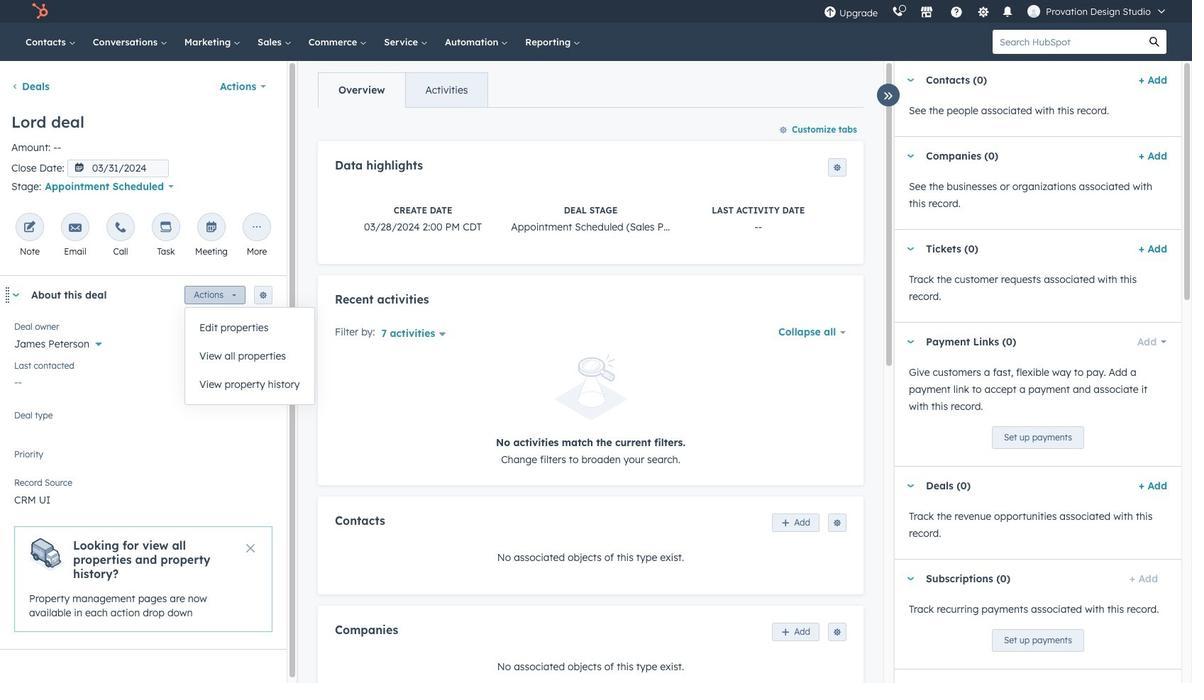 Task type: locate. For each thing, give the bounding box(es) containing it.
1 horizontal spatial alert
[[335, 355, 847, 468]]

email image
[[69, 222, 82, 235]]

menu
[[817, 0, 1176, 23]]

marketplaces image
[[921, 6, 934, 19]]

caret image
[[906, 247, 915, 251], [906, 340, 915, 344], [906, 484, 915, 488], [906, 577, 915, 581]]

manage card settings image
[[259, 292, 268, 300]]

james peterson image
[[1028, 5, 1041, 18]]

1 vertical spatial alert
[[14, 527, 273, 633]]

navigation
[[318, 72, 489, 108]]

4 caret image from the top
[[906, 577, 915, 581]]

0 vertical spatial caret image
[[906, 78, 915, 82]]

3 caret image from the top
[[906, 484, 915, 488]]

1 vertical spatial caret image
[[906, 154, 915, 158]]

task image
[[160, 222, 172, 235]]

caret image
[[906, 78, 915, 82], [906, 154, 915, 158], [11, 294, 20, 297]]

alert
[[335, 355, 847, 468], [14, 527, 273, 633]]



Task type: describe. For each thing, give the bounding box(es) containing it.
-- text field
[[14, 369, 273, 392]]

Search HubSpot search field
[[993, 30, 1143, 54]]

2 vertical spatial caret image
[[11, 294, 20, 297]]

0 vertical spatial alert
[[335, 355, 847, 468]]

note image
[[23, 222, 36, 235]]

1 caret image from the top
[[906, 247, 915, 251]]

2 caret image from the top
[[906, 340, 915, 344]]

call image
[[114, 222, 127, 235]]

MM/DD/YYYY text field
[[67, 160, 169, 177]]

close image
[[246, 545, 255, 553]]

0 horizontal spatial alert
[[14, 527, 273, 633]]

meeting image
[[205, 222, 218, 235]]

more image
[[251, 222, 263, 235]]



Task type: vqa. For each thing, say whether or not it's contained in the screenshot.
[object Object] complete progress bar
no



